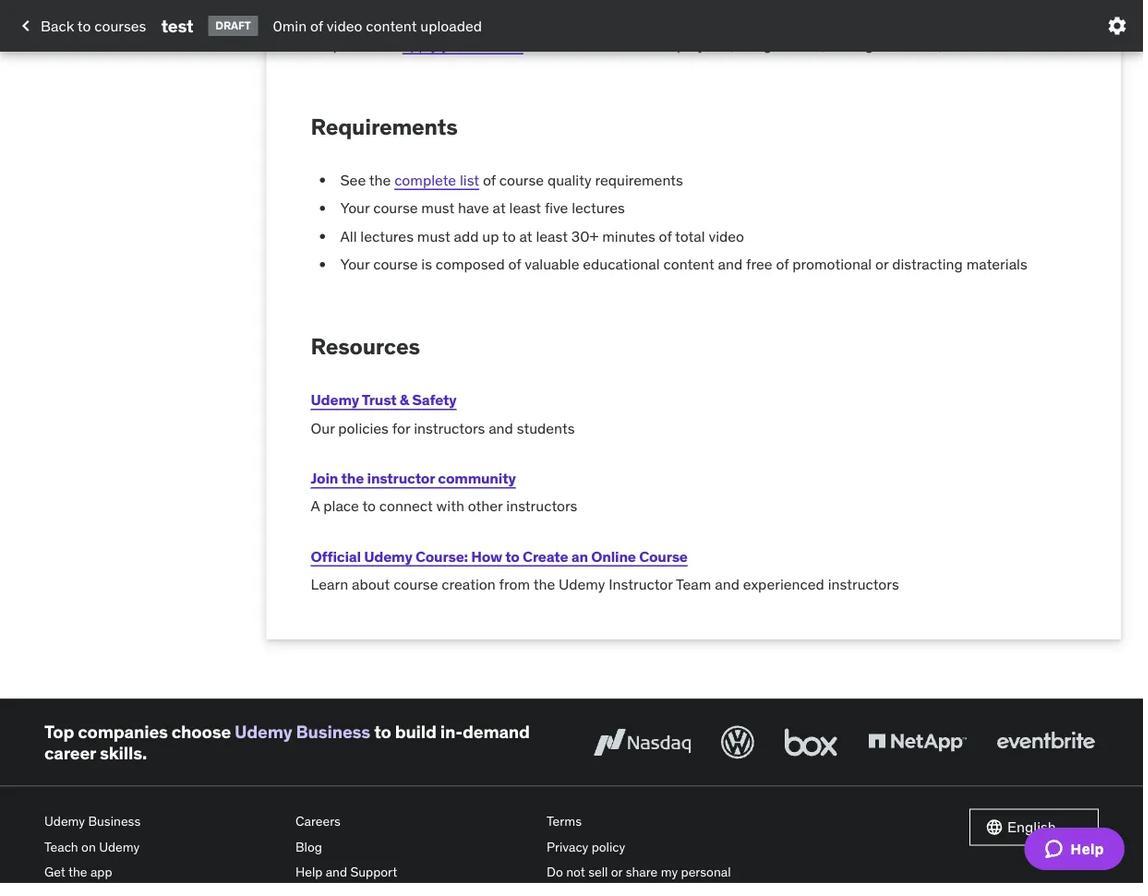 Task type: locate. For each thing, give the bounding box(es) containing it.
0 horizontal spatial content
[[366, 16, 417, 35]]

at right up
[[520, 227, 533, 246]]

to inside join the instructor community a place to connect with other instructors
[[362, 497, 376, 516]]

and inside see the complete list of course quality requirements your course must have at least five lectures all lectures must add up to at least 30+ minutes of total video your course is composed of valuable educational content and free of promotional or distracting materials
[[718, 255, 743, 274]]

blog link
[[296, 835, 532, 861]]

to inside official udemy course: how to create an online course learn about course creation from the udemy instructor team and experienced instructors
[[505, 547, 520, 566]]

udemy inside udemy trust & safety our policies for instructors and students
[[311, 391, 359, 410]]

the right 'join'
[[341, 469, 364, 488]]

help and support link
[[296, 861, 532, 884]]

the right see
[[369, 171, 391, 189]]

udemy business link up get the app link
[[44, 810, 281, 835]]

valuable
[[525, 255, 580, 274]]

must up is
[[417, 227, 450, 246]]

0 vertical spatial your
[[340, 199, 370, 218]]

at right have
[[493, 199, 506, 218]]

learning.
[[553, 8, 613, 27]]

help down blog on the left
[[296, 865, 323, 881]]

instructors right experienced
[[828, 575, 899, 594]]

your down see
[[340, 199, 370, 218]]

teach
[[44, 839, 78, 856]]

0 horizontal spatial on
[[81, 839, 96, 856]]

careers
[[296, 814, 341, 830]]

0 horizontal spatial or
[[611, 865, 623, 881]]

assignments,
[[738, 35, 825, 54]]

0 vertical spatial with
[[645, 35, 673, 54]]

content
[[366, 16, 417, 35], [664, 255, 715, 274]]

1 vertical spatial content
[[664, 255, 715, 274]]

course settings image
[[1107, 15, 1129, 37]]

on up the their
[[532, 8, 549, 27]]

1 vertical spatial with
[[437, 497, 465, 516]]

video right 0min
[[327, 16, 363, 35]]

course left quality
[[499, 171, 544, 189]]

of right "list"
[[483, 171, 496, 189]]

udemy
[[311, 391, 359, 410], [364, 547, 413, 566], [559, 575, 605, 594], [235, 721, 292, 743], [44, 814, 85, 830], [99, 839, 140, 856]]

0 vertical spatial content
[[366, 16, 417, 35]]

course inside official udemy course: how to create an online course learn about course creation from the udemy instructor team and experienced instructors
[[394, 575, 438, 594]]

1 vertical spatial on
[[81, 839, 96, 856]]

0 vertical spatial least
[[509, 199, 541, 218]]

on right teach
[[81, 839, 96, 856]]

business up app
[[88, 814, 141, 830]]

world
[[605, 35, 642, 54]]

1 horizontal spatial on
[[532, 8, 549, 27]]

and left students
[[489, 419, 513, 438]]

terms link
[[547, 810, 783, 835]]

and inside udemy trust & safety our policies for instructors and students
[[489, 419, 513, 438]]

0 horizontal spatial instructors
[[414, 419, 485, 438]]

the inside join the instructor community a place to connect with other instructors
[[341, 469, 364, 488]]

students
[[517, 419, 575, 438]]

instructors inside udemy trust & safety our policies for instructors and students
[[414, 419, 485, 438]]

udemy business link
[[235, 721, 370, 743], [44, 810, 281, 835]]

2 horizontal spatial instructors
[[828, 575, 899, 594]]

instructors down safety
[[414, 419, 485, 438]]

the right get
[[68, 865, 87, 881]]

0 horizontal spatial at
[[493, 199, 506, 218]]

create
[[523, 547, 568, 566]]

and left support
[[326, 865, 347, 881]]

connect
[[379, 497, 433, 516]]

or
[[946, 35, 959, 54], [876, 255, 889, 274], [611, 865, 623, 881]]

2 vertical spatial instructors
[[828, 575, 899, 594]]

with
[[645, 35, 673, 54], [437, 497, 465, 516]]

2 vertical spatial or
[[611, 865, 623, 881]]

hands-
[[484, 8, 532, 27]]

complete list link
[[395, 171, 479, 189]]

or inside practice activities create hands-on learning. help learners apply your lessons to their real world with projects, assignments, coding exercises, or worksheets.
[[946, 35, 959, 54]]

udemy up app
[[99, 839, 140, 856]]

to right place
[[362, 497, 376, 516]]

0 vertical spatial help
[[311, 35, 342, 54]]

official udemy course: how to create an online course link
[[311, 547, 688, 566]]

0min of video content uploaded
[[273, 16, 482, 35]]

0 horizontal spatial business
[[88, 814, 141, 830]]

to right up
[[503, 227, 516, 246]]

0 horizontal spatial with
[[437, 497, 465, 516]]

instructor
[[609, 575, 673, 594]]

choose
[[172, 721, 231, 743]]

quality
[[548, 171, 592, 189]]

on
[[532, 8, 549, 27], [81, 839, 96, 856]]

on inside udemy business teach on udemy get the app
[[81, 839, 96, 856]]

or left distracting
[[876, 255, 889, 274]]

the inside official udemy course: how to create an online course learn about course creation from the udemy instructor team and experienced instructors
[[534, 575, 555, 594]]

course down course:
[[394, 575, 438, 594]]

udemy up the our
[[311, 391, 359, 410]]

practice
[[311, 8, 368, 27]]

business left "build"
[[296, 721, 370, 743]]

careers blog help and support
[[296, 814, 397, 881]]

to left the their
[[527, 35, 540, 54]]

business inside udemy business teach on udemy get the app
[[88, 814, 141, 830]]

1 vertical spatial at
[[520, 227, 533, 246]]

1 vertical spatial business
[[88, 814, 141, 830]]

join
[[311, 469, 338, 488]]

our
[[311, 419, 335, 438]]

udemy business link up careers
[[235, 721, 370, 743]]

and
[[718, 255, 743, 274], [489, 419, 513, 438], [715, 575, 740, 594], [326, 865, 347, 881]]

2 horizontal spatial or
[[946, 35, 959, 54]]

instructors inside official udemy course: how to create an online course learn about course creation from the udemy instructor team and experienced instructors
[[828, 575, 899, 594]]

udemy trust & safety our policies for instructors and students
[[311, 391, 575, 438]]

to left "build"
[[374, 721, 391, 743]]

instructor
[[367, 469, 435, 488]]

official
[[311, 547, 361, 566]]

lectures
[[572, 199, 625, 218], [361, 227, 414, 246]]

to
[[77, 16, 91, 35], [527, 35, 540, 54], [503, 227, 516, 246], [362, 497, 376, 516], [505, 547, 520, 566], [374, 721, 391, 743]]

1 vertical spatial lectures
[[361, 227, 414, 246]]

minutes
[[602, 227, 656, 246]]

of
[[310, 16, 323, 35], [483, 171, 496, 189], [659, 227, 672, 246], [509, 255, 521, 274], [776, 255, 789, 274]]

1 vertical spatial your
[[340, 255, 370, 274]]

is
[[422, 255, 432, 274]]

how
[[471, 547, 502, 566]]

from
[[499, 575, 530, 594]]

demand
[[463, 721, 530, 743]]

1 horizontal spatial content
[[664, 255, 715, 274]]

to right how
[[505, 547, 520, 566]]

0 vertical spatial on
[[532, 8, 549, 27]]

least up the valuable
[[536, 227, 568, 246]]

medium image
[[15, 15, 37, 37]]

help inside practice activities create hands-on learning. help learners apply your lessons to their real world with projects, assignments, coding exercises, or worksheets.
[[311, 35, 342, 54]]

five
[[545, 199, 568, 218]]

draft
[[216, 18, 251, 33]]

0 horizontal spatial lectures
[[361, 227, 414, 246]]

0 vertical spatial at
[[493, 199, 506, 218]]

have
[[458, 199, 489, 218]]

least left five
[[509, 199, 541, 218]]

1 horizontal spatial with
[[645, 35, 673, 54]]

help
[[311, 35, 342, 54], [296, 865, 323, 881]]

course left is
[[373, 255, 418, 274]]

0 vertical spatial business
[[296, 721, 370, 743]]

1 vertical spatial help
[[296, 865, 323, 881]]

with right world
[[645, 35, 673, 54]]

top companies choose udemy business
[[44, 721, 370, 743]]

projects,
[[677, 35, 734, 54]]

and right team
[[715, 575, 740, 594]]

learn
[[311, 575, 348, 594]]

information
[[547, 883, 613, 884]]

1 horizontal spatial video
[[709, 227, 745, 246]]

app
[[90, 865, 112, 881]]

back to courses link
[[15, 10, 146, 42]]

1 vertical spatial video
[[709, 227, 745, 246]]

1 vertical spatial instructors
[[506, 497, 578, 516]]

must down complete list link
[[422, 199, 455, 218]]

lectures right all
[[361, 227, 414, 246]]

0 vertical spatial or
[[946, 35, 959, 54]]

the down create
[[534, 575, 555, 594]]

practice activities create hands-on learning. help learners apply your lessons to their real world with projects, assignments, coding exercises, or worksheets.
[[311, 8, 1043, 54]]

&
[[400, 391, 409, 410]]

0 vertical spatial instructors
[[414, 419, 485, 438]]

udemy up the "about"
[[364, 547, 413, 566]]

your down all
[[340, 255, 370, 274]]

or right sell
[[611, 865, 623, 881]]

the inside see the complete list of course quality requirements your course must have at least five lectures all lectures must add up to at least 30+ minutes of total video your course is composed of valuable educational content and free of promotional or distracting materials
[[369, 171, 391, 189]]

of left the valuable
[[509, 255, 521, 274]]

1 horizontal spatial business
[[296, 721, 370, 743]]

careers link
[[296, 810, 532, 835]]

requirements
[[311, 113, 458, 141]]

1 vertical spatial or
[[876, 255, 889, 274]]

distracting
[[892, 255, 963, 274]]

0 vertical spatial must
[[422, 199, 455, 218]]

or right exercises,
[[946, 35, 959, 54]]

business
[[296, 721, 370, 743], [88, 814, 141, 830]]

udemy down an
[[559, 575, 605, 594]]

1 horizontal spatial instructors
[[506, 497, 578, 516]]

share
[[626, 865, 658, 881]]

and inside careers blog help and support
[[326, 865, 347, 881]]

0 vertical spatial udemy business link
[[235, 721, 370, 743]]

blog
[[296, 839, 322, 856]]

video inside see the complete list of course quality requirements your course must have at least five lectures all lectures must add up to at least 30+ minutes of total video your course is composed of valuable educational content and free of promotional or distracting materials
[[709, 227, 745, 246]]

instructors up create
[[506, 497, 578, 516]]

course
[[639, 547, 688, 566]]

nasdaq image
[[589, 723, 696, 764]]

lectures up 30+
[[572, 199, 625, 218]]

composed
[[436, 255, 505, 274]]

video right total
[[709, 227, 745, 246]]

least
[[509, 199, 541, 218], [536, 227, 568, 246]]

with inside practice activities create hands-on learning. help learners apply your lessons to their real world with projects, assignments, coding exercises, or worksheets.
[[645, 35, 673, 54]]

my
[[661, 865, 678, 881]]

to build in-demand career skills.
[[44, 721, 530, 765]]

0 horizontal spatial video
[[327, 16, 363, 35]]

udemy right choose
[[235, 721, 292, 743]]

udemy trust & safety link
[[311, 391, 457, 410]]

help down practice
[[311, 35, 342, 54]]

1 vertical spatial must
[[417, 227, 450, 246]]

your
[[340, 199, 370, 218], [340, 255, 370, 274]]

1 horizontal spatial lectures
[[572, 199, 625, 218]]

place
[[324, 497, 359, 516]]

do
[[547, 865, 563, 881]]

course:
[[416, 547, 468, 566]]

and left free
[[718, 255, 743, 274]]

0 vertical spatial lectures
[[572, 199, 625, 218]]

1 horizontal spatial or
[[876, 255, 889, 274]]

with left other
[[437, 497, 465, 516]]



Task type: vqa. For each thing, say whether or not it's contained in the screenshot.
whether
no



Task type: describe. For each thing, give the bounding box(es) containing it.
create
[[437, 8, 481, 27]]

udemy up teach
[[44, 814, 85, 830]]

do not sell or share my personal information button
[[547, 861, 783, 884]]

help inside careers blog help and support
[[296, 865, 323, 881]]

promotional
[[793, 255, 872, 274]]

courses
[[94, 16, 146, 35]]

requirements
[[595, 171, 683, 189]]

of right free
[[776, 255, 789, 274]]

teach on udemy link
[[44, 835, 281, 861]]

or inside terms privacy policy do not sell or share my personal information
[[611, 865, 623, 881]]

to inside see the complete list of course quality requirements your course must have at least five lectures all lectures must add up to at least 30+ minutes of total video your course is composed of valuable educational content and free of promotional or distracting materials
[[503, 227, 516, 246]]

privacy policy link
[[547, 835, 783, 861]]

materials
[[967, 255, 1028, 274]]

educational
[[583, 255, 660, 274]]

0 vertical spatial video
[[327, 16, 363, 35]]

instructors inside join the instructor community a place to connect with other instructors
[[506, 497, 578, 516]]

free
[[746, 255, 773, 274]]

content inside see the complete list of course quality requirements your course must have at least five lectures all lectures must add up to at least 30+ minutes of total video your course is composed of valuable educational content and free of promotional or distracting materials
[[664, 255, 715, 274]]

1 horizontal spatial at
[[520, 227, 533, 246]]

companies
[[78, 721, 168, 743]]

exercises,
[[877, 35, 943, 54]]

to inside to build in-demand career skills.
[[374, 721, 391, 743]]

apply your lessons link
[[403, 35, 523, 54]]

of left total
[[659, 227, 672, 246]]

english button
[[970, 810, 1099, 847]]

team
[[676, 575, 712, 594]]

resources
[[311, 333, 420, 361]]

volkswagen image
[[718, 723, 758, 764]]

netapp image
[[865, 723, 971, 764]]

sell
[[589, 865, 608, 881]]

terms privacy policy do not sell or share my personal information
[[547, 814, 731, 884]]

1 vertical spatial udemy business link
[[44, 810, 281, 835]]

with inside join the instructor community a place to connect with other instructors
[[437, 497, 465, 516]]

in-
[[440, 721, 463, 743]]

terms
[[547, 814, 582, 830]]

learners
[[345, 35, 399, 54]]

policies
[[338, 419, 389, 438]]

complete
[[395, 171, 456, 189]]

a
[[311, 497, 320, 516]]

apply
[[403, 35, 438, 54]]

box image
[[781, 723, 842, 764]]

test
[[161, 14, 193, 37]]

your
[[442, 35, 470, 54]]

join the instructor community a place to connect with other instructors
[[311, 469, 578, 516]]

join the instructor community link
[[311, 469, 516, 488]]

build
[[395, 721, 437, 743]]

personal
[[681, 865, 731, 881]]

back to courses
[[41, 16, 146, 35]]

0min
[[273, 16, 307, 35]]

activities
[[371, 8, 434, 27]]

and inside official udemy course: how to create an online course learn about course creation from the udemy instructor team and experienced instructors
[[715, 575, 740, 594]]

worksheets.
[[963, 35, 1043, 54]]

lessons
[[474, 35, 523, 54]]

coding
[[829, 35, 874, 54]]

not
[[566, 865, 585, 881]]

course down complete in the top left of the page
[[373, 199, 418, 218]]

official udemy course: how to create an online course learn about course creation from the udemy instructor team and experienced instructors
[[311, 547, 899, 594]]

the inside udemy business teach on udemy get the app
[[68, 865, 87, 881]]

all
[[340, 227, 357, 246]]

skills.
[[100, 742, 147, 765]]

top
[[44, 721, 74, 743]]

trust
[[362, 391, 397, 410]]

an
[[572, 547, 588, 566]]

add
[[454, 227, 479, 246]]

other
[[468, 497, 503, 516]]

support
[[351, 865, 397, 881]]

1 your from the top
[[340, 199, 370, 218]]

1 vertical spatial least
[[536, 227, 568, 246]]

for
[[392, 419, 410, 438]]

uploaded
[[421, 16, 482, 35]]

small image
[[986, 819, 1004, 837]]

of right 0min
[[310, 16, 323, 35]]

their
[[543, 35, 574, 54]]

to inside practice activities create hands-on learning. help learners apply your lessons to their real world with projects, assignments, coding exercises, or worksheets.
[[527, 35, 540, 54]]

up
[[482, 227, 499, 246]]

30+
[[572, 227, 599, 246]]

get
[[44, 865, 65, 881]]

to right back
[[77, 16, 91, 35]]

udemy business teach on udemy get the app
[[44, 814, 141, 881]]

on inside practice activities create hands-on learning. help learners apply your lessons to their real world with projects, assignments, coding exercises, or worksheets.
[[532, 8, 549, 27]]

list
[[460, 171, 479, 189]]

2 your from the top
[[340, 255, 370, 274]]

privacy
[[547, 839, 589, 856]]

see
[[340, 171, 366, 189]]

experienced
[[743, 575, 825, 594]]

or inside see the complete list of course quality requirements your course must have at least five lectures all lectures must add up to at least 30+ minutes of total video your course is composed of valuable educational content and free of promotional or distracting materials
[[876, 255, 889, 274]]

safety
[[412, 391, 457, 410]]

about
[[352, 575, 390, 594]]

eventbrite image
[[993, 723, 1099, 764]]

get the app link
[[44, 861, 281, 884]]

total
[[675, 227, 705, 246]]

community
[[438, 469, 516, 488]]

creation
[[442, 575, 496, 594]]



